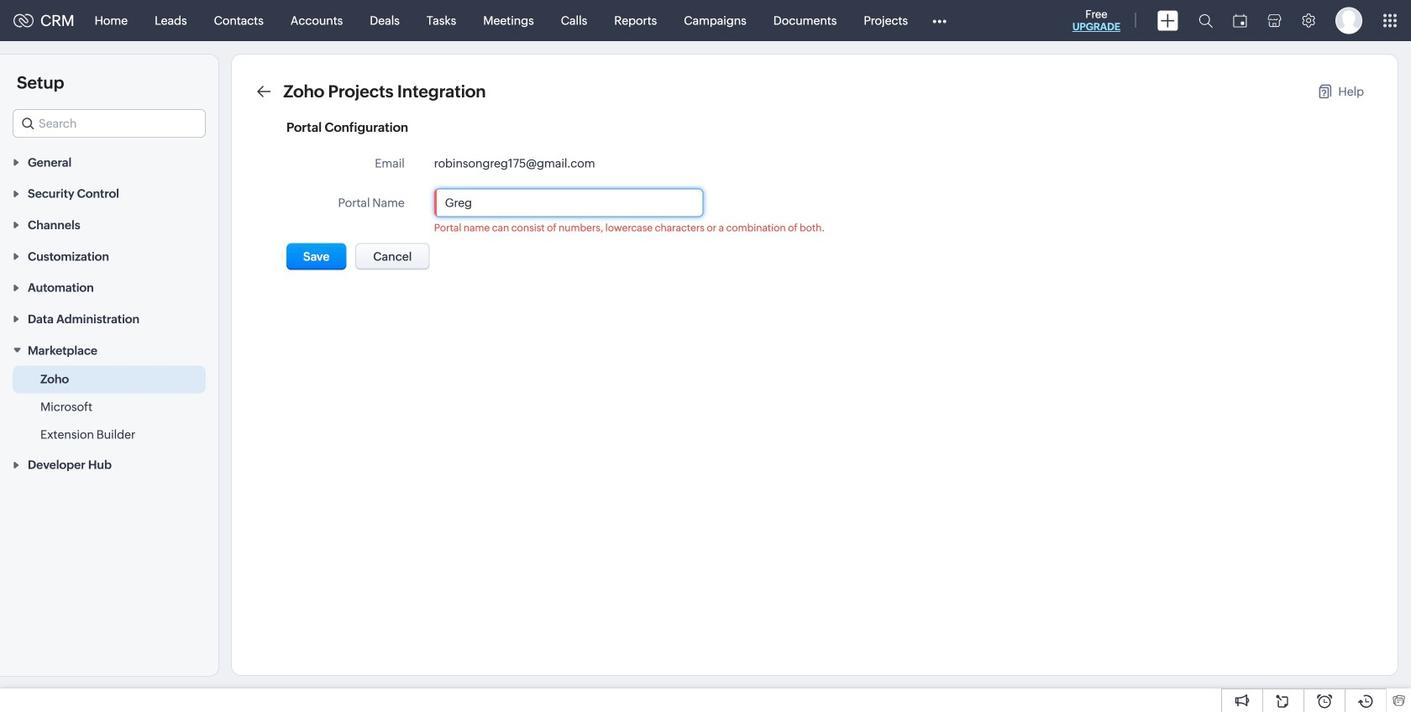 Task type: locate. For each thing, give the bounding box(es) containing it.
Other Modules field
[[922, 7, 958, 34]]

profile image
[[1336, 7, 1363, 34]]

region
[[0, 366, 218, 449]]

Portal Name text field
[[435, 189, 703, 216]]

None field
[[13, 109, 206, 138]]

calendar image
[[1233, 14, 1248, 27]]

Search text field
[[13, 110, 205, 137]]

logo image
[[13, 14, 34, 27]]

search element
[[1189, 0, 1223, 41]]



Task type: describe. For each thing, give the bounding box(es) containing it.
search image
[[1199, 13, 1213, 28]]

create menu element
[[1148, 0, 1189, 41]]

profile element
[[1326, 0, 1373, 41]]

create menu image
[[1158, 11, 1179, 31]]



Task type: vqa. For each thing, say whether or not it's contained in the screenshot.
Create Menu element
yes



